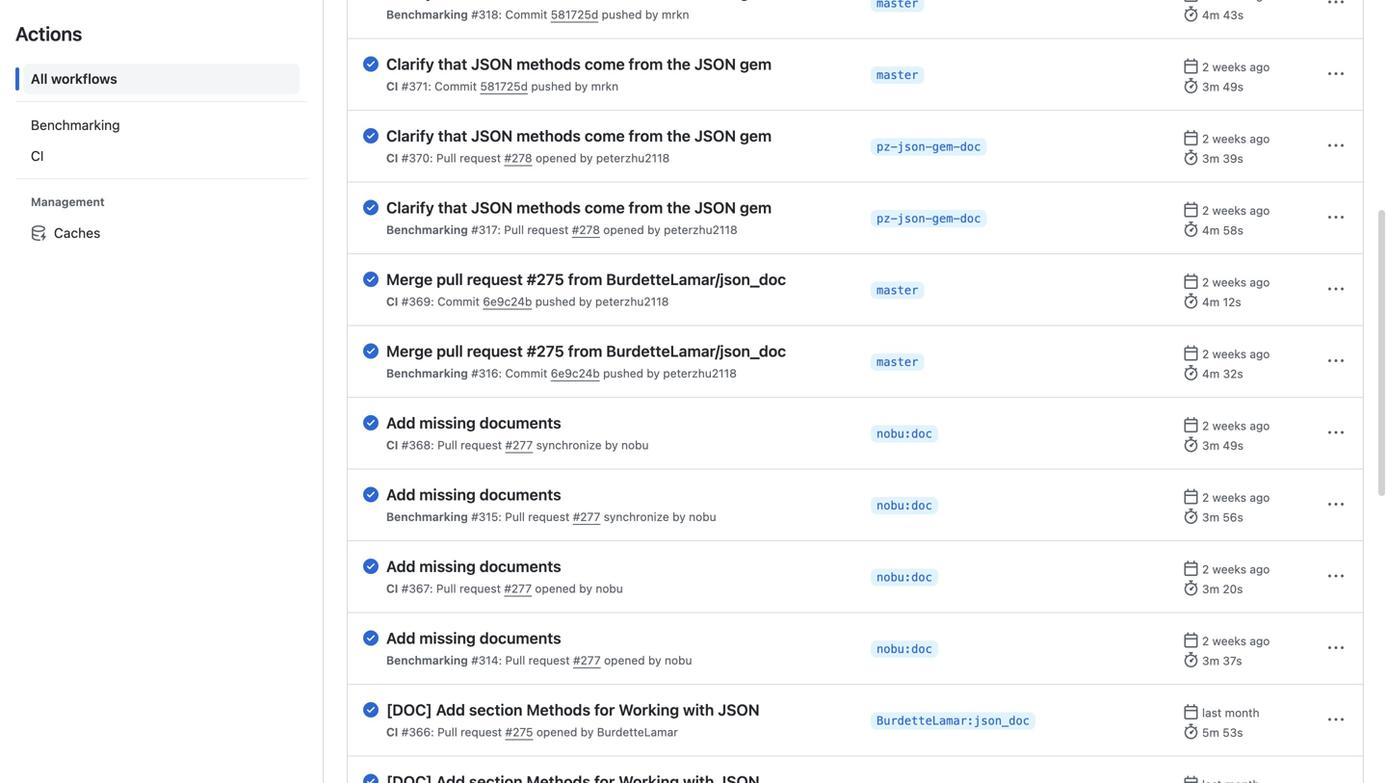 Task type: vqa. For each thing, say whether or not it's contained in the screenshot.
completed successfully image
yes



Task type: describe. For each thing, give the bounding box(es) containing it.
filter workflows element
[[23, 110, 300, 172]]

calendar image for synchronize
[[1184, 417, 1199, 433]]

peterzhu2118 inside "clarify that json methods come from the json gem ci #370: pull request #278 opened             by peterzhu2118"
[[596, 151, 670, 165]]

all workflows link
[[23, 64, 300, 94]]

come for clarify that json methods come from the json gem benchmarking #317: pull request #278 opened             by peterzhu2118
[[585, 198, 625, 217]]

ci inside [doc] add section methods for working with json ci #366: pull request #275 opened             by burdettelamar
[[386, 726, 398, 739]]

1 show options image from the top
[[1329, 0, 1344, 10]]

benchmarking inside add missing documents benchmarking #314: pull request #277 opened             by nobu
[[386, 654, 468, 667]]

gem- for clarify that json methods come from the json gem ci #370: pull request #278 opened             by peterzhu2118
[[932, 140, 960, 153]]

pushed inside clarify that json methods come from the json gem ci #371: commit 581725d pushed             by mrkn
[[531, 79, 572, 93]]

4m 12s
[[1203, 295, 1242, 309]]

#277 link for add missing documents ci #367: pull request #277 opened             by nobu
[[504, 582, 532, 595]]

calendar image for opened
[[1184, 633, 1199, 648]]

weeks for clarify that json methods come from the json gem ci #371: commit 581725d pushed             by mrkn
[[1213, 60, 1247, 74]]

by inside add missing documents ci #368: pull request #277 synchronize             by nobu
[[605, 438, 618, 452]]

weeks for add missing documents benchmarking #314: pull request #277 opened             by nobu
[[1213, 634, 1247, 648]]

month
[[1225, 706, 1260, 720]]

#275 for merge pull request #275 from burdettelamar/json_doc benchmarking #316: commit 6e9c24b pushed             by peterzhu2118
[[527, 342, 564, 360]]

#278 for clarify that json methods come from the json gem benchmarking #317: pull request #278 opened             by peterzhu2118
[[572, 223, 600, 237]]

53s
[[1223, 726, 1243, 739]]

2 for add missing documents ci #368: pull request #277 synchronize             by nobu
[[1203, 419, 1209, 433]]

pull inside clarify that json methods come from the json gem benchmarking #317: pull request #278 opened             by peterzhu2118
[[504, 223, 524, 237]]

json inside [doc] add section methods for working with json ci #366: pull request #275 opened             by burdettelamar
[[718, 701, 760, 719]]

581725d link for #318:
[[551, 8, 599, 21]]

nobu for add missing documents ci #368: pull request #277 synchronize             by nobu
[[621, 438, 649, 452]]

#369:
[[402, 295, 434, 308]]

3m 39s
[[1203, 152, 1244, 165]]

run duration image for add missing documents benchmarking #315: pull request #277 synchronize             by nobu
[[1184, 509, 1199, 524]]

management
[[31, 195, 105, 209]]

pull inside add missing documents ci #367: pull request #277 opened             by nobu
[[436, 582, 456, 595]]

#277 for add missing documents ci #368: pull request #277 synchronize             by nobu
[[505, 438, 533, 452]]

documents for add missing documents benchmarking #314: pull request #277 opened             by nobu
[[480, 629, 561, 647]]

completed successfully image for merge pull request #275 from burdettelamar/json_doc benchmarking #316: commit 6e9c24b pushed             by peterzhu2118
[[363, 343, 379, 359]]

from for clarify that json methods come from the json gem ci #371: commit 581725d pushed             by mrkn
[[629, 55, 663, 73]]

2 weeks ago for clarify that json methods come from the json gem ci #370: pull request #278 opened             by peterzhu2118
[[1203, 132, 1270, 145]]

nobu for add missing documents ci #367: pull request #277 opened             by nobu
[[596, 582, 623, 595]]

calendar image for commit
[[1184, 345, 1199, 361]]

methods for clarify that json methods come from the json gem benchmarking #317: pull request #278 opened             by peterzhu2118
[[517, 198, 581, 217]]

run duration image for add missing documents ci #367: pull request #277 opened             by nobu
[[1184, 581, 1199, 596]]

2 weeks ago for add missing documents benchmarking #314: pull request #277 opened             by nobu
[[1203, 634, 1270, 648]]

weeks for add missing documents benchmarking #315: pull request #277 synchronize             by nobu
[[1213, 491, 1247, 504]]

commit inside clarify that json methods come from the json gem ci #371: commit 581725d pushed             by mrkn
[[435, 79, 477, 93]]

ago for clarify that json methods come from the json gem benchmarking #317: pull request #278 opened             by peterzhu2118
[[1250, 204, 1270, 217]]

nobu link for add missing documents ci #367: pull request #277 opened             by nobu
[[596, 582, 623, 595]]

1 calendar image from the top
[[1184, 0, 1199, 2]]

pull inside add missing documents ci #368: pull request #277 synchronize             by nobu
[[438, 438, 457, 452]]

#370:
[[402, 151, 433, 165]]

add missing documents benchmarking #315: pull request #277 synchronize             by nobu
[[386, 486, 717, 524]]

peterzhu2118 link for clarify that json methods come from the json gem benchmarking #317: pull request #278 opened             by peterzhu2118
[[664, 223, 738, 237]]

by inside clarify that json methods come from the json gem ci #371: commit 581725d pushed             by mrkn
[[575, 79, 588, 93]]

add for add missing documents ci #368: pull request #277 synchronize             by nobu
[[386, 414, 416, 432]]

from for clarify that json methods come from the json gem ci #370: pull request #278 opened             by peterzhu2118
[[629, 127, 663, 145]]

6 calendar image from the top
[[1184, 776, 1199, 783]]

show options image for merge pull request #275 from burdettelamar/json_doc benchmarking #316: commit 6e9c24b pushed             by peterzhu2118
[[1329, 353, 1344, 369]]

methods
[[527, 701, 591, 719]]

#278 link for clarify that json methods come from the json gem ci #370: pull request #278 opened             by peterzhu2118
[[504, 151, 532, 165]]

1 horizontal spatial 581725d
[[551, 8, 599, 21]]

by inside add missing documents benchmarking #314: pull request #277 opened             by nobu
[[648, 654, 662, 667]]

weeks for merge pull request #275 from burdettelamar/json_doc ci #369: commit 6e9c24b pushed             by peterzhu2118
[[1213, 276, 1247, 289]]

nobu link for add missing documents ci #368: pull request #277 synchronize             by nobu
[[621, 438, 649, 452]]

2 weeks ago for clarify that json methods come from the json gem benchmarking #317: pull request #278 opened             by peterzhu2118
[[1203, 204, 1270, 217]]

request inside "clarify that json methods come from the json gem ci #370: pull request #278 opened             by peterzhu2118"
[[460, 151, 501, 165]]

3m for add missing documents ci #367: pull request #277 opened             by nobu
[[1203, 582, 1220, 596]]

opened inside "clarify that json methods come from the json gem ci #370: pull request #278 opened             by peterzhu2118"
[[536, 151, 577, 165]]

last
[[1203, 706, 1222, 720]]

nobu link for add missing documents benchmarking #314: pull request #277 opened             by nobu
[[665, 654, 692, 667]]

4m 43s
[[1203, 8, 1244, 22]]

581725d link for #371:
[[480, 79, 528, 93]]

by inside clarify that json methods come from the json gem benchmarking #317: pull request #278 opened             by peterzhu2118
[[648, 223, 661, 237]]

#314:
[[471, 654, 502, 667]]

32s
[[1223, 367, 1244, 381]]

ci inside add missing documents ci #367: pull request #277 opened             by nobu
[[386, 582, 398, 595]]

5 completed successfully image from the top
[[363, 774, 379, 783]]

add missing documents benchmarking #314: pull request #277 opened             by nobu
[[386, 629, 692, 667]]

benchmarking inside filter workflows element
[[31, 117, 120, 133]]

3m 49s for gem
[[1203, 80, 1244, 93]]

methods for clarify that json methods come from the json gem ci #370: pull request #278 opened             by peterzhu2118
[[517, 127, 581, 145]]

burdettelamar/json_doc for merge pull request #275 from burdettelamar/json_doc ci #369: commit 6e9c24b pushed             by peterzhu2118
[[606, 270, 786, 289]]

1 4m from the top
[[1203, 8, 1220, 22]]

clarify that json methods come from the json gem benchmarking #317: pull request #278 opened             by peterzhu2118
[[386, 198, 772, 237]]

3m 37s
[[1203, 654, 1242, 668]]

pz-json-gem-doc link for clarify that json methods come from the json gem ci #370: pull request #278 opened             by peterzhu2118
[[871, 138, 987, 155]]

commit right #318:
[[505, 8, 548, 21]]

json- for clarify that json methods come from the json gem benchmarking #317: pull request #278 opened             by peterzhu2118
[[898, 212, 932, 225]]

completed successfully image for clarify that json methods come from the json gem benchmarking #317: pull request #278 opened             by peterzhu2118
[[363, 200, 379, 215]]

39s
[[1223, 152, 1244, 165]]

ago for merge pull request #275 from burdettelamar/json_doc ci #369: commit 6e9c24b pushed             by peterzhu2118
[[1250, 276, 1270, 289]]

section
[[469, 701, 523, 719]]

by inside [doc] add section methods for working with json ci #366: pull request #275 opened             by burdettelamar
[[581, 726, 594, 739]]

43s
[[1223, 8, 1244, 22]]

ci inside merge pull request #275 from burdettelamar/json_doc ci #369: commit 6e9c24b pushed             by peterzhu2118
[[386, 295, 398, 308]]

581725d inside clarify that json methods come from the json gem ci #371: commit 581725d pushed             by mrkn
[[480, 79, 528, 93]]

request inside merge pull request #275 from burdettelamar/json_doc ci #369: commit 6e9c24b pushed             by peterzhu2118
[[467, 270, 523, 289]]

by inside merge pull request #275 from burdettelamar/json_doc benchmarking #316: commit 6e9c24b pushed             by peterzhu2118
[[647, 367, 660, 380]]

by inside add missing documents benchmarking #315: pull request #277 synchronize             by nobu
[[673, 510, 686, 524]]

#316:
[[471, 367, 502, 380]]

nobu:doc for add missing documents ci #368: pull request #277 synchronize             by nobu
[[877, 427, 932, 441]]

6e9c24b for merge pull request #275 from burdettelamar/json_doc benchmarking #316: commit 6e9c24b pushed             by peterzhu2118
[[551, 367, 600, 380]]

run duration image for add missing documents ci #368: pull request #277 synchronize             by nobu
[[1184, 437, 1199, 452]]

show options image for merge pull request #275 from burdettelamar/json_doc ci #369: commit 6e9c24b pushed             by peterzhu2118
[[1329, 282, 1344, 297]]

#278 link for clarify that json methods come from the json gem benchmarking #317: pull request #278 opened             by peterzhu2118
[[572, 223, 600, 237]]

come for clarify that json methods come from the json gem ci #370: pull request #278 opened             by peterzhu2118
[[585, 127, 625, 145]]

completed successfully image for add missing documents ci #367: pull request #277 opened             by nobu
[[363, 559, 379, 574]]

56s
[[1223, 511, 1244, 524]]

#275 for merge pull request #275 from burdettelamar/json_doc ci #369: commit 6e9c24b pushed             by peterzhu2118
[[527, 270, 564, 289]]

#315:
[[471, 510, 502, 524]]

nobu:doc for add missing documents ci #367: pull request #277 opened             by nobu
[[877, 571, 932, 584]]

the for clarify that json methods come from the json gem benchmarking #317: pull request #278 opened             by peterzhu2118
[[667, 198, 691, 217]]

add inside [doc] add section methods for working with json ci #366: pull request #275 opened             by burdettelamar
[[436, 701, 465, 719]]

with
[[683, 701, 714, 719]]

#368:
[[402, 438, 434, 452]]

3m 20s
[[1203, 582, 1243, 596]]

#275 inside [doc] add section methods for working with json ci #366: pull request #275 opened             by burdettelamar
[[505, 726, 533, 739]]

[doc] add section methods for working with json link
[[386, 700, 856, 720]]

request inside clarify that json methods come from the json gem benchmarking #317: pull request #278 opened             by peterzhu2118
[[527, 223, 569, 237]]

working
[[619, 701, 679, 719]]

master link for #316:
[[871, 353, 924, 371]]

opened inside add missing documents benchmarking #314: pull request #277 opened             by nobu
[[604, 654, 645, 667]]

opened inside [doc] add section methods for working with json ci #366: pull request #275 opened             by burdettelamar
[[537, 726, 577, 739]]

pushed inside merge pull request #275 from burdettelamar/json_doc ci #369: commit 6e9c24b pushed             by peterzhu2118
[[535, 295, 576, 308]]

merge pull request #275 from burdettelamar/json_doc link for merge pull request #275 from burdettelamar/json_doc benchmarking #316: commit 6e9c24b pushed             by peterzhu2118
[[386, 342, 856, 361]]

clarify for clarify that json methods come from the json gem benchmarking #317: pull request #278 opened             by peterzhu2118
[[386, 198, 434, 217]]

run duration image for merge pull request #275 from burdettelamar/json_doc ci #369: commit 6e9c24b pushed             by peterzhu2118
[[1184, 293, 1199, 309]]

from for clarify that json methods come from the json gem benchmarking #317: pull request #278 opened             by peterzhu2118
[[629, 198, 663, 217]]

master for json
[[877, 68, 919, 82]]

add for add missing documents benchmarking #315: pull request #277 synchronize             by nobu
[[386, 486, 416, 504]]

add for add missing documents ci #367: pull request #277 opened             by nobu
[[386, 557, 416, 576]]

all workflows
[[31, 71, 117, 87]]

from inside merge pull request #275 from burdettelamar/json_doc benchmarking #316: commit 6e9c24b pushed             by peterzhu2118
[[568, 342, 603, 360]]

3m for add missing documents benchmarking #315: pull request #277 synchronize             by nobu
[[1203, 511, 1220, 524]]

3m 56s
[[1203, 511, 1244, 524]]

completed successfully image for methods
[[363, 702, 379, 718]]

completed successfully image for ci
[[363, 415, 379, 431]]

4m for #369:
[[1203, 295, 1220, 309]]

list containing all workflows
[[15, 56, 307, 256]]

clarify that json methods come from the json gem ci #370: pull request #278 opened             by peterzhu2118
[[386, 127, 772, 165]]

come for clarify that json methods come from the json gem ci #371: commit 581725d pushed             by mrkn
[[585, 55, 625, 73]]

ci inside clarify that json methods come from the json gem ci #371: commit 581725d pushed             by mrkn
[[386, 79, 398, 93]]

#317:
[[471, 223, 501, 237]]

last month
[[1203, 706, 1260, 720]]

#371:
[[402, 79, 431, 93]]

nobu:doc link for add missing documents benchmarking #315: pull request #277 synchronize             by nobu
[[871, 497, 938, 514]]

merge pull request #275 from burdettelamar/json_doc benchmarking #316: commit 6e9c24b pushed             by peterzhu2118
[[386, 342, 786, 380]]

2 weeks ago for add missing documents ci #368: pull request #277 synchronize             by nobu
[[1203, 419, 1270, 433]]

ago for add missing documents benchmarking #315: pull request #277 synchronize             by nobu
[[1250, 491, 1270, 504]]

ci inside add missing documents ci #368: pull request #277 synchronize             by nobu
[[386, 438, 398, 452]]

merge pull request #275 from burdettelamar/json_doc link for merge pull request #275 from burdettelamar/json_doc ci #369: commit 6e9c24b pushed             by peterzhu2118
[[386, 270, 856, 289]]

benchmarking inside clarify that json methods come from the json gem benchmarking #317: pull request #278 opened             by peterzhu2118
[[386, 223, 468, 237]]

run duration image for [doc] add section methods for working with json ci #366: pull request #275 opened             by burdettelamar
[[1184, 724, 1199, 739]]

run duration image for clarify that json methods come from the json gem benchmarking #317: pull request #278 opened             by peterzhu2118
[[1184, 222, 1199, 237]]

2 for clarify that json methods come from the json gem ci #370: pull request #278 opened             by peterzhu2118
[[1203, 132, 1209, 145]]

ci inside "clarify that json methods come from the json gem ci #370: pull request #278 opened             by peterzhu2118"
[[386, 151, 398, 165]]

burdettelamar:json_doc
[[877, 714, 1030, 728]]

benchmarking link
[[23, 110, 300, 141]]

all
[[31, 71, 48, 87]]

nobu:doc link for add missing documents benchmarking #314: pull request #277 opened             by nobu
[[871, 640, 938, 658]]

request inside add missing documents ci #367: pull request #277 opened             by nobu
[[460, 582, 501, 595]]

nobu:doc for add missing documents benchmarking #314: pull request #277 opened             by nobu
[[877, 642, 932, 656]]

run duration image for merge pull request #275 from burdettelamar/json_doc benchmarking #316: commit 6e9c24b pushed             by peterzhu2118
[[1184, 365, 1199, 381]]

ago for merge pull request #275 from burdettelamar/json_doc benchmarking #316: commit 6e9c24b pushed             by peterzhu2118
[[1250, 347, 1270, 361]]

20s
[[1223, 582, 1243, 596]]

benchmarking inside add missing documents benchmarking #315: pull request #277 synchronize             by nobu
[[386, 510, 468, 524]]

3m for add missing documents ci #368: pull request #277 synchronize             by nobu
[[1203, 439, 1220, 452]]

show options image for [doc] add section methods for working with json ci #366: pull request #275 opened             by burdettelamar
[[1329, 712, 1344, 728]]

#367:
[[402, 582, 433, 595]]

pz- for clarify that json methods come from the json gem ci #370: pull request #278 opened             by peterzhu2118
[[877, 140, 898, 153]]

mrkn inside clarify that json methods come from the json gem ci #371: commit 581725d pushed             by mrkn
[[591, 79, 619, 93]]

benchmarking left #318:
[[386, 8, 468, 21]]



Task type: locate. For each thing, give the bounding box(es) containing it.
#277 link for add missing documents ci #368: pull request #277 synchronize             by nobu
[[505, 438, 533, 452]]

0 vertical spatial gem
[[740, 55, 772, 73]]

add missing documents link for add missing documents benchmarking #314: pull request #277 opened             by nobu
[[386, 629, 856, 648]]

1 horizontal spatial 6e9c24b
[[551, 367, 600, 380]]

0 vertical spatial methods
[[517, 55, 581, 73]]

3m left 37s
[[1203, 654, 1220, 668]]

0 vertical spatial clarify that json methods come from the json gem link
[[386, 54, 856, 74]]

show options image for clarify that json methods come from the json gem ci #370: pull request #278 opened             by peterzhu2118
[[1329, 138, 1344, 153]]

weeks down '32s'
[[1213, 419, 1247, 433]]

0 vertical spatial 581725d
[[551, 8, 599, 21]]

1 calendar image from the top
[[1184, 130, 1199, 145]]

nobu:doc
[[877, 427, 932, 441], [877, 499, 932, 512], [877, 571, 932, 584], [877, 642, 932, 656]]

completed successfully image for merge pull request #275 from burdettelamar/json_doc ci #369: commit 6e9c24b pushed             by peterzhu2118
[[363, 272, 379, 287]]

3 2 weeks ago from the top
[[1203, 204, 1270, 217]]

4m left 43s
[[1203, 8, 1220, 22]]

list
[[15, 56, 307, 256]]

pull for merge pull request #275 from burdettelamar/json_doc ci #369: commit 6e9c24b pushed             by peterzhu2118
[[437, 270, 463, 289]]

0 vertical spatial pz-json-gem-doc
[[877, 140, 981, 153]]

1 vertical spatial mrkn
[[591, 79, 619, 93]]

0 horizontal spatial #278
[[504, 151, 532, 165]]

add missing documents link
[[386, 413, 856, 433], [386, 485, 856, 504], [386, 557, 856, 576], [386, 629, 856, 648]]

9 2 weeks ago from the top
[[1203, 634, 1270, 648]]

2 49s from the top
[[1223, 439, 1244, 452]]

burdettelamar:json_doc link
[[871, 712, 1036, 730]]

2 weeks ago up '32s'
[[1203, 347, 1270, 361]]

gem inside clarify that json methods come from the json gem benchmarking #317: pull request #278 opened             by peterzhu2118
[[740, 198, 772, 217]]

3m for add missing documents benchmarking #314: pull request #277 opened             by nobu
[[1203, 654, 1220, 668]]

missing up #367:
[[419, 557, 476, 576]]

methods for clarify that json methods come from the json gem ci #371: commit 581725d pushed             by mrkn
[[517, 55, 581, 73]]

by inside merge pull request #275 from burdettelamar/json_doc ci #369: commit 6e9c24b pushed             by peterzhu2118
[[579, 295, 592, 308]]

opened inside clarify that json methods come from the json gem benchmarking #317: pull request #278 opened             by peterzhu2118
[[603, 223, 644, 237]]

0 vertical spatial #278
[[504, 151, 532, 165]]

the inside "clarify that json methods come from the json gem ci #370: pull request #278 opened             by peterzhu2118"
[[667, 127, 691, 145]]

2 2 weeks ago from the top
[[1203, 132, 1270, 145]]

1 vertical spatial #278
[[572, 223, 600, 237]]

1 pull from the top
[[437, 270, 463, 289]]

1 horizontal spatial synchronize
[[604, 510, 669, 524]]

0 vertical spatial 581725d link
[[551, 8, 599, 21]]

ago for clarify that json methods come from the json gem ci #370: pull request #278 opened             by peterzhu2118
[[1250, 132, 1270, 145]]

2 vertical spatial methods
[[517, 198, 581, 217]]

merge pull request #275 from burdettelamar/json_doc link down clarify that json methods come from the json gem benchmarking #317: pull request #278 opened             by peterzhu2118
[[386, 270, 856, 289]]

opened inside add missing documents ci #367: pull request #277 opened             by nobu
[[535, 582, 576, 595]]

nobu inside add missing documents ci #368: pull request #277 synchronize             by nobu
[[621, 438, 649, 452]]

from inside merge pull request #275 from burdettelamar/json_doc ci #369: commit 6e9c24b pushed             by peterzhu2118
[[568, 270, 603, 289]]

opened up merge pull request #275 from burdettelamar/json_doc ci #369: commit 6e9c24b pushed             by peterzhu2118
[[603, 223, 644, 237]]

documents up #315:
[[480, 486, 561, 504]]

2 up 4m 12s
[[1203, 276, 1209, 289]]

methods down "clarify that json methods come from the json gem ci #370: pull request #278 opened             by peterzhu2118"
[[517, 198, 581, 217]]

come
[[585, 55, 625, 73], [585, 127, 625, 145], [585, 198, 625, 217]]

opened up add missing documents benchmarking #314: pull request #277 opened             by nobu
[[535, 582, 576, 595]]

1 that from the top
[[438, 55, 467, 73]]

6 2 from the top
[[1203, 419, 1209, 433]]

#277 inside add missing documents benchmarking #314: pull request #277 opened             by nobu
[[573, 654, 601, 667]]

3 documents from the top
[[480, 557, 561, 576]]

1 horizontal spatial #278
[[572, 223, 600, 237]]

1 weeks from the top
[[1213, 60, 1247, 74]]

0 vertical spatial merge pull request #275 from burdettelamar/json_doc link
[[386, 270, 856, 289]]

5 ago from the top
[[1250, 347, 1270, 361]]

#277 link
[[505, 438, 533, 452], [573, 510, 601, 524], [504, 582, 532, 595], [573, 654, 601, 667]]

2 up 4m 32s
[[1203, 347, 1209, 361]]

1 vertical spatial #275
[[527, 342, 564, 360]]

json-
[[898, 140, 932, 153], [898, 212, 932, 225]]

run duration image
[[1184, 78, 1199, 93], [1184, 150, 1199, 165], [1184, 222, 1199, 237], [1184, 581, 1199, 596], [1184, 652, 1199, 668]]

58s
[[1223, 224, 1244, 237]]

3m 49s
[[1203, 80, 1244, 93], [1203, 439, 1244, 452]]

request inside [doc] add section methods for working with json ci #366: pull request #275 opened             by burdettelamar
[[461, 726, 502, 739]]

0 vertical spatial the
[[667, 55, 691, 73]]

merge
[[386, 270, 433, 289], [386, 342, 433, 360]]

weeks
[[1213, 60, 1247, 74], [1213, 132, 1247, 145], [1213, 204, 1247, 217], [1213, 276, 1247, 289], [1213, 347, 1247, 361], [1213, 419, 1247, 433], [1213, 491, 1247, 504], [1213, 563, 1247, 576], [1213, 634, 1247, 648]]

3 come from the top
[[585, 198, 625, 217]]

commit right '#316:' in the left top of the page
[[505, 367, 548, 380]]

missing up #368: at the left
[[419, 414, 476, 432]]

master link
[[871, 66, 924, 84], [871, 282, 924, 299], [871, 353, 924, 371]]

#278 up merge pull request #275 from burdettelamar/json_doc ci #369: commit 6e9c24b pushed             by peterzhu2118
[[572, 223, 600, 237]]

pushed up "clarify that json methods come from the json gem ci #370: pull request #278 opened             by peterzhu2118"
[[531, 79, 572, 93]]

1 vertical spatial doc
[[960, 212, 981, 225]]

mrkn
[[662, 8, 689, 21], [591, 79, 619, 93]]

#278 link up clarify that json methods come from the json gem benchmarking #317: pull request #278 opened             by peterzhu2118
[[504, 151, 532, 165]]

opened up clarify that json methods come from the json gem benchmarking #317: pull request #278 opened             by peterzhu2118
[[536, 151, 577, 165]]

request inside add missing documents benchmarking #314: pull request #277 opened             by nobu
[[529, 654, 570, 667]]

4m 58s
[[1203, 224, 1244, 237]]

the inside clarify that json methods come from the json gem benchmarking #317: pull request #278 opened             by peterzhu2118
[[667, 198, 691, 217]]

2 vertical spatial the
[[667, 198, 691, 217]]

37s
[[1223, 654, 1242, 668]]

0 horizontal spatial 581725d link
[[480, 79, 528, 93]]

add inside add missing documents benchmarking #314: pull request #277 opened             by nobu
[[386, 629, 416, 647]]

benchmarking left #315:
[[386, 510, 468, 524]]

1 vertical spatial pull
[[437, 342, 463, 360]]

master link for #369:
[[871, 282, 924, 299]]

1 3m 49s from the top
[[1203, 80, 1244, 93]]

peterzhu2118 inside merge pull request #275 from burdettelamar/json_doc benchmarking #316: commit 6e9c24b pushed             by peterzhu2118
[[663, 367, 737, 380]]

3 missing from the top
[[419, 557, 476, 576]]

clarify that json methods come from the json gem ci #371: commit 581725d pushed             by mrkn
[[386, 55, 772, 93]]

3m left 20s
[[1203, 582, 1220, 596]]

1 vertical spatial burdettelamar/json_doc
[[606, 342, 786, 360]]

1 missing from the top
[[419, 414, 476, 432]]

6 show options image from the top
[[1329, 712, 1344, 728]]

3 show options image from the top
[[1329, 282, 1344, 297]]

4 4m from the top
[[1203, 367, 1220, 381]]

actions
[[15, 22, 82, 45]]

4 completed successfully image from the top
[[363, 702, 379, 718]]

6e9c24b inside merge pull request #275 from burdettelamar/json_doc ci #369: commit 6e9c24b pushed             by peterzhu2118
[[483, 295, 532, 308]]

burdettelamar/json_doc inside merge pull request #275 from burdettelamar/json_doc benchmarking #316: commit 6e9c24b pushed             by peterzhu2118
[[606, 342, 786, 360]]

caches
[[54, 225, 100, 241]]

peterzhu2118
[[596, 151, 670, 165], [664, 223, 738, 237], [595, 295, 669, 308], [663, 367, 737, 380]]

add down #367:
[[386, 629, 416, 647]]

benchmarking up [doc] at the left
[[386, 654, 468, 667]]

gem for clarify that json methods come from the json gem ci #371: commit 581725d pushed             by mrkn
[[740, 55, 772, 73]]

1 vertical spatial synchronize
[[604, 510, 669, 524]]

by
[[645, 8, 659, 21], [575, 79, 588, 93], [580, 151, 593, 165], [648, 223, 661, 237], [579, 295, 592, 308], [647, 367, 660, 380], [605, 438, 618, 452], [673, 510, 686, 524], [579, 582, 593, 595], [648, 654, 662, 667], [581, 726, 594, 739]]

1 vertical spatial 49s
[[1223, 439, 1244, 452]]

workflows
[[51, 71, 117, 87]]

methods
[[517, 55, 581, 73], [517, 127, 581, 145], [517, 198, 581, 217]]

1 vertical spatial come
[[585, 127, 625, 145]]

1 horizontal spatial #278 link
[[572, 223, 600, 237]]

0 vertical spatial #275
[[527, 270, 564, 289]]

1 vertical spatial pz-json-gem-doc link
[[871, 210, 987, 227]]

3m up '3m 39s'
[[1203, 80, 1220, 93]]

2 vertical spatial that
[[438, 198, 467, 217]]

#275 down section
[[505, 726, 533, 739]]

3 nobu:doc link from the top
[[871, 569, 938, 586]]

6e9c24b
[[483, 295, 532, 308], [551, 367, 600, 380]]

3 clarify from the top
[[386, 198, 434, 217]]

pull right #370:
[[436, 151, 456, 165]]

by inside add missing documents ci #367: pull request #277 opened             by nobu
[[579, 582, 593, 595]]

that inside "clarify that json methods come from the json gem ci #370: pull request #278 opened             by peterzhu2118"
[[438, 127, 467, 145]]

caches link
[[23, 218, 300, 249]]

missing inside add missing documents benchmarking #315: pull request #277 synchronize             by nobu
[[419, 486, 476, 504]]

3m 49s down 4m 43s
[[1203, 80, 1244, 93]]

run duration image
[[1184, 6, 1199, 22], [1184, 293, 1199, 309], [1184, 365, 1199, 381], [1184, 437, 1199, 452], [1184, 509, 1199, 524], [1184, 724, 1199, 739]]

commit right #371:
[[435, 79, 477, 93]]

burdettelamar/json_doc for merge pull request #275 from burdettelamar/json_doc benchmarking #316: commit 6e9c24b pushed             by peterzhu2118
[[606, 342, 786, 360]]

missing for add missing documents ci #368: pull request #277 synchronize             by nobu
[[419, 414, 476, 432]]

0 vertical spatial 49s
[[1223, 80, 1244, 93]]

benchmarking left '#316:' in the left top of the page
[[386, 367, 468, 380]]

1 vertical spatial merge
[[386, 342, 433, 360]]

add down #368: at the left
[[386, 486, 416, 504]]

1 vertical spatial master
[[877, 284, 919, 297]]

2 add missing documents link from the top
[[386, 485, 856, 504]]

pz-
[[877, 140, 898, 153], [877, 212, 898, 225]]

49s up 39s
[[1223, 80, 1244, 93]]

weeks for add missing documents ci #367: pull request #277 opened             by nobu
[[1213, 563, 1247, 576]]

3 add missing documents link from the top
[[386, 557, 856, 576]]

1 master link from the top
[[871, 66, 924, 84]]

request inside merge pull request #275 from burdettelamar/json_doc benchmarking #316: commit 6e9c24b pushed             by peterzhu2118
[[467, 342, 523, 360]]

ci left #368: at the left
[[386, 438, 398, 452]]

2 for add missing documents benchmarking #315: pull request #277 synchronize             by nobu
[[1203, 491, 1209, 504]]

missing up #314:
[[419, 629, 476, 647]]

3 calendar image from the top
[[1184, 202, 1199, 217]]

pull inside [doc] add section methods for working with json ci #366: pull request #275 opened             by burdettelamar
[[437, 726, 457, 739]]

2 weeks ago for merge pull request #275 from burdettelamar/json_doc ci #369: commit 6e9c24b pushed             by peterzhu2118
[[1203, 276, 1270, 289]]

request right #315:
[[528, 510, 570, 524]]

burdettelamar link
[[597, 726, 678, 739]]

1 clarify from the top
[[386, 55, 434, 73]]

merge pull request #275 from burdettelamar/json_doc link down merge pull request #275 from burdettelamar/json_doc ci #369: commit 6e9c24b pushed             by peterzhu2118
[[386, 342, 856, 361]]

burdettelamar
[[597, 726, 678, 739]]

1 nobu:doc from the top
[[877, 427, 932, 441]]

missing for add missing documents benchmarking #314: pull request #277 opened             by nobu
[[419, 629, 476, 647]]

methods down 'benchmarking #318: commit 581725d pushed             by mrkn'
[[517, 55, 581, 73]]

show options image
[[1329, 0, 1344, 10], [1329, 210, 1344, 225], [1329, 425, 1344, 441], [1329, 569, 1344, 584], [1329, 640, 1344, 656]]

6e9c24b up add missing documents ci #368: pull request #277 synchronize             by nobu
[[551, 367, 600, 380]]

4 3m from the top
[[1203, 511, 1220, 524]]

1 gem- from the top
[[932, 140, 960, 153]]

2 vertical spatial gem
[[740, 198, 772, 217]]

5 show options image from the top
[[1329, 497, 1344, 512]]

add
[[386, 414, 416, 432], [386, 486, 416, 504], [386, 557, 416, 576], [386, 629, 416, 647], [436, 701, 465, 719]]

clarify inside clarify that json methods come from the json gem benchmarking #317: pull request #278 opened             by peterzhu2118
[[386, 198, 434, 217]]

2 documents from the top
[[480, 486, 561, 504]]

from inside "clarify that json methods come from the json gem ci #370: pull request #278 opened             by peterzhu2118"
[[629, 127, 663, 145]]

0 vertical spatial doc
[[960, 140, 981, 153]]

0 vertical spatial that
[[438, 55, 467, 73]]

1 burdettelamar/json_doc from the top
[[606, 270, 786, 289]]

0 horizontal spatial 6e9c24b
[[483, 295, 532, 308]]

6 2 weeks ago from the top
[[1203, 419, 1270, 433]]

nobu:doc link
[[871, 425, 938, 442], [871, 497, 938, 514], [871, 569, 938, 586], [871, 640, 938, 658]]

#278 link up merge pull request #275 from burdettelamar/json_doc ci #369: commit 6e9c24b pushed             by peterzhu2118
[[572, 223, 600, 237]]

#275
[[527, 270, 564, 289], [527, 342, 564, 360], [505, 726, 533, 739]]

#277 for add missing documents ci #367: pull request #277 opened             by nobu
[[504, 582, 532, 595]]

3m
[[1203, 80, 1220, 93], [1203, 152, 1220, 165], [1203, 439, 1220, 452], [1203, 511, 1220, 524], [1203, 582, 1220, 596], [1203, 654, 1220, 668]]

1 vertical spatial clarify that json methods come from the json gem link
[[386, 126, 856, 145]]

weeks for clarify that json methods come from the json gem ci #370: pull request #278 opened             by peterzhu2118
[[1213, 132, 1247, 145]]

1 vertical spatial 6e9c24b link
[[551, 367, 600, 380]]

2 vertical spatial clarify that json methods come from the json gem link
[[386, 198, 856, 217]]

1 documents from the top
[[480, 414, 561, 432]]

2 weeks ago
[[1203, 60, 1270, 74], [1203, 132, 1270, 145], [1203, 204, 1270, 217], [1203, 276, 1270, 289], [1203, 347, 1270, 361], [1203, 419, 1270, 433], [1203, 491, 1270, 504], [1203, 563, 1270, 576], [1203, 634, 1270, 648]]

3 ago from the top
[[1250, 204, 1270, 217]]

benchmarking
[[386, 8, 468, 21], [31, 117, 120, 133], [386, 223, 468, 237], [386, 367, 468, 380], [386, 510, 468, 524], [386, 654, 468, 667]]

0 vertical spatial master
[[877, 68, 919, 82]]

1 vertical spatial pz-
[[877, 212, 898, 225]]

run duration image for clarify that json methods come from the json gem ci #370: pull request #278 opened             by peterzhu2118
[[1184, 150, 1199, 165]]

0 horizontal spatial 6e9c24b link
[[483, 295, 532, 308]]

nobu inside add missing documents ci #367: pull request #277 opened             by nobu
[[596, 582, 623, 595]]

6e9c24b up '#316:' in the left top of the page
[[483, 295, 532, 308]]

nobu
[[621, 438, 649, 452], [689, 510, 717, 524], [596, 582, 623, 595], [665, 654, 692, 667]]

0 vertical spatial json-
[[898, 140, 932, 153]]

add inside add missing documents ci #368: pull request #277 synchronize             by nobu
[[386, 414, 416, 432]]

burdettelamar/json_doc inside merge pull request #275 from burdettelamar/json_doc ci #369: commit 6e9c24b pushed             by peterzhu2118
[[606, 270, 786, 289]]

missing up #315:
[[419, 486, 476, 504]]

pull inside add missing documents benchmarking #315: pull request #277 synchronize             by nobu
[[505, 510, 525, 524]]

2 master from the top
[[877, 284, 919, 297]]

merge up #369:
[[386, 270, 433, 289]]

pushed inside merge pull request #275 from burdettelamar/json_doc benchmarking #316: commit 6e9c24b pushed             by peterzhu2118
[[603, 367, 644, 380]]

1 vertical spatial merge pull request #275 from burdettelamar/json_doc link
[[386, 342, 856, 361]]

synchronize
[[536, 438, 602, 452], [604, 510, 669, 524]]

ago for add missing documents ci #368: pull request #277 synchronize             by nobu
[[1250, 419, 1270, 433]]

2 down 4m 43s
[[1203, 60, 1209, 74]]

7 ago from the top
[[1250, 491, 1270, 504]]

merge inside merge pull request #275 from burdettelamar/json_doc benchmarking #316: commit 6e9c24b pushed             by peterzhu2118
[[386, 342, 433, 360]]

add inside add missing documents benchmarking #315: pull request #277 synchronize             by nobu
[[386, 486, 416, 504]]

4 documents from the top
[[480, 629, 561, 647]]

6 weeks from the top
[[1213, 419, 1247, 433]]

completed successfully image for methods
[[363, 128, 379, 144]]

3m 49s up the 3m 56s
[[1203, 439, 1244, 452]]

add right [doc] at the left
[[436, 701, 465, 719]]

calendar image for add missing documents ci #367: pull request #277 opened             by nobu
[[1184, 561, 1199, 576]]

0 vertical spatial gem-
[[932, 140, 960, 153]]

1 vertical spatial mrkn link
[[591, 79, 619, 93]]

7 2 weeks ago from the top
[[1203, 491, 1270, 504]]

missing inside add missing documents ci #367: pull request #277 opened             by nobu
[[419, 557, 476, 576]]

documents inside add missing documents benchmarking #314: pull request #277 opened             by nobu
[[480, 629, 561, 647]]

2 weeks ago down '32s'
[[1203, 419, 1270, 433]]

clarify that json methods come from the json gem link for clarify that json methods come from the json gem ci #370: pull request #278 opened             by peterzhu2118
[[386, 126, 856, 145]]

nobu:doc for add missing documents benchmarking #315: pull request #277 synchronize             by nobu
[[877, 499, 932, 512]]

run duration image for clarify that json methods come from the json gem ci #371: commit 581725d pushed             by mrkn
[[1184, 78, 1199, 93]]

5m 53s
[[1203, 726, 1243, 739]]

opened up [doc] add section methods for working with json link
[[604, 654, 645, 667]]

calendar image
[[1184, 130, 1199, 145], [1184, 345, 1199, 361], [1184, 417, 1199, 433], [1184, 633, 1199, 648], [1184, 704, 1199, 720], [1184, 776, 1199, 783]]

#318:
[[471, 8, 502, 21]]

2 pz-json-gem-doc link from the top
[[871, 210, 987, 227]]

1 merge pull request #275 from burdettelamar/json_doc link from the top
[[386, 270, 856, 289]]

clarify that json methods come from the json gem link down "clarify that json methods come from the json gem ci #370: pull request #278 opened             by peterzhu2118"
[[386, 198, 856, 217]]

1 vertical spatial that
[[438, 127, 467, 145]]

that inside clarify that json methods come from the json gem ci #371: commit 581725d pushed             by mrkn
[[438, 55, 467, 73]]

nobu for add missing documents benchmarking #314: pull request #277 opened             by nobu
[[665, 654, 692, 667]]

3 completed successfully image from the top
[[363, 272, 379, 287]]

0 vertical spatial 6e9c24b
[[483, 295, 532, 308]]

from inside clarify that json methods come from the json gem ci #371: commit 581725d pushed             by mrkn
[[629, 55, 663, 73]]

documents
[[480, 414, 561, 432], [480, 486, 561, 504], [480, 557, 561, 576], [480, 629, 561, 647]]

ago for clarify that json methods come from the json gem ci #371: commit 581725d pushed             by mrkn
[[1250, 60, 1270, 74]]

add missing documents ci #367: pull request #277 opened             by nobu
[[386, 557, 623, 595]]

2 gem from the top
[[740, 127, 772, 145]]

pushed down merge pull request #275 from burdettelamar/json_doc ci #369: commit 6e9c24b pushed             by peterzhu2118
[[603, 367, 644, 380]]

master
[[877, 68, 919, 82], [877, 284, 919, 297], [877, 355, 919, 369]]

#277 link for add missing documents benchmarking #315: pull request #277 synchronize             by nobu
[[573, 510, 601, 524]]

2 clarify that json methods come from the json gem link from the top
[[386, 126, 856, 145]]

master for #369:
[[877, 284, 919, 297]]

from inside clarify that json methods come from the json gem benchmarking #317: pull request #278 opened             by peterzhu2118
[[629, 198, 663, 217]]

0 vertical spatial burdettelamar/json_doc
[[606, 270, 786, 289]]

2 show options image from the top
[[1329, 138, 1344, 153]]

documents for add missing documents ci #368: pull request #277 synchronize             by nobu
[[480, 414, 561, 432]]

581725d link
[[551, 8, 599, 21], [480, 79, 528, 93]]

2 weeks ago up 12s
[[1203, 276, 1270, 289]]

2 nobu:doc link from the top
[[871, 497, 938, 514]]

ci left #369:
[[386, 295, 398, 308]]

[doc] add section methods for working with json ci #366: pull request #275 opened             by burdettelamar
[[386, 701, 760, 739]]

0 vertical spatial synchronize
[[536, 438, 602, 452]]

1 vertical spatial json-
[[898, 212, 932, 225]]

show options image
[[1329, 66, 1344, 82], [1329, 138, 1344, 153], [1329, 282, 1344, 297], [1329, 353, 1344, 369], [1329, 497, 1344, 512], [1329, 712, 1344, 728]]

2 vertical spatial #275
[[505, 726, 533, 739]]

2 weeks from the top
[[1213, 132, 1247, 145]]

benchmarking #318: commit 581725d pushed             by mrkn
[[386, 8, 689, 21]]

peterzhu2118 link for clarify that json methods come from the json gem ci #370: pull request #278 opened             by peterzhu2118
[[596, 151, 670, 165]]

clarify
[[386, 55, 434, 73], [386, 127, 434, 145], [386, 198, 434, 217]]

3 3m from the top
[[1203, 439, 1220, 452]]

3m for clarify that json methods come from the json gem ci #370: pull request #278 opened             by peterzhu2118
[[1203, 152, 1220, 165]]

2 run duration image from the top
[[1184, 293, 1199, 309]]

49s
[[1223, 80, 1244, 93], [1223, 439, 1244, 452]]

methods inside "clarify that json methods come from the json gem ci #370: pull request #278 opened             by peterzhu2118"
[[517, 127, 581, 145]]

request inside add missing documents benchmarking #315: pull request #277 synchronize             by nobu
[[528, 510, 570, 524]]

1 vertical spatial 581725d link
[[480, 79, 528, 93]]

merge pull request #275 from burdettelamar/json_doc link
[[386, 270, 856, 289], [386, 342, 856, 361]]

peterzhu2118 inside clarify that json methods come from the json gem benchmarking #317: pull request #278 opened             by peterzhu2118
[[664, 223, 738, 237]]

4 completed successfully image from the top
[[363, 343, 379, 359]]

2 weeks ago for clarify that json methods come from the json gem ci #371: commit 581725d pushed             by mrkn
[[1203, 60, 1270, 74]]

merge inside merge pull request #275 from burdettelamar/json_doc ci #369: commit 6e9c24b pushed             by peterzhu2118
[[386, 270, 433, 289]]

come inside "clarify that json methods come from the json gem ci #370: pull request #278 opened             by peterzhu2118"
[[585, 127, 625, 145]]

49s for synchronize
[[1223, 439, 1244, 452]]

weeks up 58s
[[1213, 204, 1247, 217]]

2 weeks ago up 20s
[[1203, 563, 1270, 576]]

0 vertical spatial pz-
[[877, 140, 898, 153]]

6e9c24b link up '#316:' in the left top of the page
[[483, 295, 532, 308]]

pull inside add missing documents benchmarking #314: pull request #277 opened             by nobu
[[505, 654, 525, 667]]

0 horizontal spatial mrkn
[[591, 79, 619, 93]]

the inside clarify that json methods come from the json gem ci #371: commit 581725d pushed             by mrkn
[[667, 55, 691, 73]]

ci inside filter workflows element
[[31, 148, 44, 164]]

synchronize for add missing documents ci #368: pull request #277 synchronize             by nobu
[[536, 438, 602, 452]]

3 methods from the top
[[517, 198, 581, 217]]

4m for #316:
[[1203, 367, 1220, 381]]

pz-json-gem-doc
[[877, 140, 981, 153], [877, 212, 981, 225]]

commit
[[505, 8, 548, 21], [435, 79, 477, 93], [437, 295, 480, 308], [505, 367, 548, 380]]

benchmarking left #317:
[[386, 223, 468, 237]]

3 the from the top
[[667, 198, 691, 217]]

for
[[594, 701, 615, 719]]

methods inside clarify that json methods come from the json gem benchmarking #317: pull request #278 opened             by peterzhu2118
[[517, 198, 581, 217]]

1 vertical spatial 581725d
[[480, 79, 528, 93]]

#277 for add missing documents benchmarking #315: pull request #277 synchronize             by nobu
[[573, 510, 601, 524]]

0 horizontal spatial #278 link
[[504, 151, 532, 165]]

weeks up 37s
[[1213, 634, 1247, 648]]

request down section
[[461, 726, 502, 739]]

show options image for #367:
[[1329, 569, 1344, 584]]

4m
[[1203, 8, 1220, 22], [1203, 224, 1220, 237], [1203, 295, 1220, 309], [1203, 367, 1220, 381]]

4m for json
[[1203, 224, 1220, 237]]

0 horizontal spatial 581725d
[[480, 79, 528, 93]]

#275 link
[[505, 726, 533, 739]]

0 vertical spatial 6e9c24b link
[[483, 295, 532, 308]]

0 vertical spatial pz-json-gem-doc link
[[871, 138, 987, 155]]

8 2 weeks ago from the top
[[1203, 563, 1270, 576]]

0 vertical spatial pull
[[437, 270, 463, 289]]

gem for clarify that json methods come from the json gem ci #370: pull request #278 opened             by peterzhu2118
[[740, 127, 772, 145]]

#366:
[[402, 726, 434, 739]]

clarify that json methods come from the json gem link for clarify that json methods come from the json gem benchmarking #317: pull request #278 opened             by peterzhu2118
[[386, 198, 856, 217]]

#277 inside add missing documents benchmarking #315: pull request #277 synchronize             by nobu
[[573, 510, 601, 524]]

pull right #314:
[[505, 654, 525, 667]]

4 nobu:doc link from the top
[[871, 640, 938, 658]]

ci left #366: on the left bottom of page
[[386, 726, 398, 739]]

gem- for clarify that json methods come from the json gem benchmarking #317: pull request #278 opened             by peterzhu2118
[[932, 212, 960, 225]]

1 pz- from the top
[[877, 140, 898, 153]]

2 for clarify that json methods come from the json gem ci #371: commit 581725d pushed             by mrkn
[[1203, 60, 1209, 74]]

ci link
[[23, 141, 300, 172]]

that for clarify that json methods come from the json gem benchmarking #317: pull request #278 opened             by peterzhu2118
[[438, 198, 467, 217]]

2 the from the top
[[667, 127, 691, 145]]

9 ago from the top
[[1250, 634, 1270, 648]]

opened down methods
[[537, 726, 577, 739]]

2 vertical spatial clarify
[[386, 198, 434, 217]]

pushed
[[602, 8, 642, 21], [531, 79, 572, 93], [535, 295, 576, 308], [603, 367, 644, 380]]

1 horizontal spatial 6e9c24b link
[[551, 367, 600, 380]]

5m
[[1203, 726, 1220, 739]]

from
[[629, 55, 663, 73], [629, 127, 663, 145], [629, 198, 663, 217], [568, 270, 603, 289], [568, 342, 603, 360]]

opened
[[536, 151, 577, 165], [603, 223, 644, 237], [535, 582, 576, 595], [604, 654, 645, 667], [537, 726, 577, 739]]

3 completed successfully image from the top
[[363, 631, 379, 646]]

3 2 from the top
[[1203, 204, 1209, 217]]

2 weeks ago down 43s
[[1203, 60, 1270, 74]]

pull inside "clarify that json methods come from the json gem ci #370: pull request #278 opened             by peterzhu2118"
[[436, 151, 456, 165]]

doc for clarify that json methods come from the json gem ci #370: pull request #278 opened             by peterzhu2118
[[960, 140, 981, 153]]

#278 link
[[504, 151, 532, 165], [572, 223, 600, 237]]

the for clarify that json methods come from the json gem ci #370: pull request #278 opened             by peterzhu2118
[[667, 127, 691, 145]]

4 run duration image from the top
[[1184, 581, 1199, 596]]

ago
[[1250, 60, 1270, 74], [1250, 132, 1270, 145], [1250, 204, 1270, 217], [1250, 276, 1270, 289], [1250, 347, 1270, 361], [1250, 419, 1270, 433], [1250, 491, 1270, 504], [1250, 563, 1270, 576], [1250, 634, 1270, 648]]

581725d down #318:
[[480, 79, 528, 93]]

2 up 3m 20s
[[1203, 563, 1209, 576]]

show options image for #314:
[[1329, 640, 1344, 656]]

8 weeks from the top
[[1213, 563, 1247, 576]]

come inside clarify that json methods come from the json gem benchmarking #317: pull request #278 opened             by peterzhu2118
[[585, 198, 625, 217]]

2 2 from the top
[[1203, 132, 1209, 145]]

missing
[[419, 414, 476, 432], [419, 486, 476, 504], [419, 557, 476, 576], [419, 629, 476, 647]]

synchronize for add missing documents benchmarking #315: pull request #277 synchronize             by nobu
[[604, 510, 669, 524]]

#275 inside merge pull request #275 from burdettelamar/json_doc ci #369: commit 6e9c24b pushed             by peterzhu2118
[[527, 270, 564, 289]]

4m 32s
[[1203, 367, 1244, 381]]

2 show options image from the top
[[1329, 210, 1344, 225]]

show options image for add missing documents benchmarking #315: pull request #277 synchronize             by nobu
[[1329, 497, 1344, 512]]

documents for add missing documents ci #367: pull request #277 opened             by nobu
[[480, 557, 561, 576]]

1 vertical spatial 3m 49s
[[1203, 439, 1244, 452]]

pushed up merge pull request #275 from burdettelamar/json_doc benchmarking #316: commit 6e9c24b pushed             by peterzhu2118 on the top of page
[[535, 295, 576, 308]]

1 nobu:doc link from the top
[[871, 425, 938, 442]]

#275 inside merge pull request #275 from burdettelamar/json_doc benchmarking #316: commit 6e9c24b pushed             by peterzhu2118
[[527, 342, 564, 360]]

1 show options image from the top
[[1329, 66, 1344, 82]]

6e9c24b link up add missing documents ci #368: pull request #277 synchronize             by nobu
[[551, 367, 600, 380]]

5 show options image from the top
[[1329, 640, 1344, 656]]

peterzhu2118 link
[[596, 151, 670, 165], [664, 223, 738, 237], [595, 295, 669, 308], [663, 367, 737, 380]]

4 calendar image from the top
[[1184, 274, 1199, 289]]

3m down 4m 32s
[[1203, 439, 1220, 452]]

2 3m from the top
[[1203, 152, 1220, 165]]

[doc]
[[386, 701, 432, 719]]

burdettelamar/json_doc
[[606, 270, 786, 289], [606, 342, 786, 360]]

request up methods
[[529, 654, 570, 667]]

come inside clarify that json methods come from the json gem ci #371: commit 581725d pushed             by mrkn
[[585, 55, 625, 73]]

1 vertical spatial the
[[667, 127, 691, 145]]

1 vertical spatial master link
[[871, 282, 924, 299]]

2 that from the top
[[438, 127, 467, 145]]

calendar image for gem
[[1184, 130, 1199, 145]]

clarify up #371:
[[386, 55, 434, 73]]

1 vertical spatial pz-json-gem-doc
[[877, 212, 981, 225]]

#278 inside "clarify that json methods come from the json gem ci #370: pull request #278 opened             by peterzhu2118"
[[504, 151, 532, 165]]

pull right #368: at the left
[[438, 438, 457, 452]]

#277 for add missing documents benchmarking #314: pull request #277 opened             by nobu
[[573, 654, 601, 667]]

#277
[[505, 438, 533, 452], [573, 510, 601, 524], [504, 582, 532, 595], [573, 654, 601, 667]]

weeks up '32s'
[[1213, 347, 1247, 361]]

request down #317:
[[467, 270, 523, 289]]

calendar image for clarify that json methods come from the json gem benchmarking #317: pull request #278 opened             by peterzhu2118
[[1184, 202, 1199, 217]]

1 vertical spatial #278 link
[[572, 223, 600, 237]]

run duration image for add missing documents benchmarking #314: pull request #277 opened             by nobu
[[1184, 652, 1199, 668]]

json- for clarify that json methods come from the json gem ci #370: pull request #278 opened             by peterzhu2118
[[898, 140, 932, 153]]

come down 'benchmarking #318: commit 581725d pushed             by mrkn'
[[585, 55, 625, 73]]

3 weeks from the top
[[1213, 204, 1247, 217]]

581725d
[[551, 8, 599, 21], [480, 79, 528, 93]]

ci up management
[[31, 148, 44, 164]]

by inside "clarify that json methods come from the json gem ci #370: pull request #278 opened             by peterzhu2118"
[[580, 151, 593, 165]]

6e9c24b inside merge pull request #275 from burdettelamar/json_doc benchmarking #316: commit 6e9c24b pushed             by peterzhu2118
[[551, 367, 600, 380]]

2 weeks ago up 37s
[[1203, 634, 1270, 648]]

4m left 12s
[[1203, 295, 1220, 309]]

pull inside merge pull request #275 from burdettelamar/json_doc ci #369: commit 6e9c24b pushed             by peterzhu2118
[[437, 270, 463, 289]]

2 weeks ago up 58s
[[1203, 204, 1270, 217]]

clarify that json methods come from the json gem link down clarify that json methods come from the json gem ci #371: commit 581725d pushed             by mrkn
[[386, 126, 856, 145]]

2 run duration image from the top
[[1184, 150, 1199, 165]]

methods down clarify that json methods come from the json gem ci #371: commit 581725d pushed             by mrkn
[[517, 127, 581, 145]]

completed successfully image
[[363, 128, 379, 144], [363, 415, 379, 431], [363, 631, 379, 646], [363, 702, 379, 718], [363, 774, 379, 783]]

4 nobu:doc from the top
[[877, 642, 932, 656]]

clarify inside "clarify that json methods come from the json gem ci #370: pull request #278 opened             by peterzhu2118"
[[386, 127, 434, 145]]

1 horizontal spatial 581725d link
[[551, 8, 599, 21]]

0 vertical spatial 3m 49s
[[1203, 80, 1244, 93]]

1 3m from the top
[[1203, 80, 1220, 93]]

clarify for clarify that json methods come from the json gem ci #371: commit 581725d pushed             by mrkn
[[386, 55, 434, 73]]

documents for add missing documents benchmarking #315: pull request #277 synchronize             by nobu
[[480, 486, 561, 504]]

pz-json-gem-doc link
[[871, 138, 987, 155], [871, 210, 987, 227]]

gem for clarify that json methods come from the json gem benchmarking #317: pull request #278 opened             by peterzhu2118
[[740, 198, 772, 217]]

0 vertical spatial merge
[[386, 270, 433, 289]]

2 calendar image from the top
[[1184, 345, 1199, 361]]

weeks up 12s
[[1213, 276, 1247, 289]]

2 vertical spatial master
[[877, 355, 919, 369]]

#275 down clarify that json methods come from the json gem benchmarking #317: pull request #278 opened             by peterzhu2118
[[527, 270, 564, 289]]

add inside add missing documents ci #367: pull request #277 opened             by nobu
[[386, 557, 416, 576]]

clarify inside clarify that json methods come from the json gem ci #371: commit 581725d pushed             by mrkn
[[386, 55, 434, 73]]

nobu for add missing documents benchmarking #315: pull request #277 synchronize             by nobu
[[689, 510, 717, 524]]

0 vertical spatial come
[[585, 55, 625, 73]]

5 calendar image from the top
[[1184, 704, 1199, 720]]

4 show options image from the top
[[1329, 569, 1344, 584]]

0 vertical spatial mrkn link
[[662, 8, 689, 21]]

2 vertical spatial come
[[585, 198, 625, 217]]

0 vertical spatial clarify
[[386, 55, 434, 73]]

4 add missing documents link from the top
[[386, 629, 856, 648]]

merge pull request #275 from burdettelamar/json_doc ci #369: commit 6e9c24b pushed             by peterzhu2118
[[386, 270, 786, 308]]

12s
[[1223, 295, 1242, 309]]

1 master from the top
[[877, 68, 919, 82]]

1 horizontal spatial mrkn
[[662, 8, 689, 21]]

1 the from the top
[[667, 55, 691, 73]]

1 pz-json-gem-doc from the top
[[877, 140, 981, 153]]

6e9c24b link for merge pull request #275 from burdettelamar/json_doc benchmarking #316: commit 6e9c24b pushed             by peterzhu2118
[[551, 367, 600, 380]]

1 vertical spatial gem-
[[932, 212, 960, 225]]

request
[[460, 151, 501, 165], [527, 223, 569, 237], [467, 270, 523, 289], [467, 342, 523, 360], [461, 438, 502, 452], [528, 510, 570, 524], [460, 582, 501, 595], [529, 654, 570, 667], [461, 726, 502, 739]]

add missing documents link for add missing documents ci #368: pull request #277 synchronize             by nobu
[[386, 413, 856, 433]]

json
[[471, 55, 513, 73], [695, 55, 736, 73], [471, 127, 513, 145], [695, 127, 736, 145], [471, 198, 513, 217], [695, 198, 736, 217], [718, 701, 760, 719]]

1 vertical spatial methods
[[517, 127, 581, 145]]

#278
[[504, 151, 532, 165], [572, 223, 600, 237]]

3m left 39s
[[1203, 152, 1220, 165]]

3 nobu:doc from the top
[[877, 571, 932, 584]]

ago for add missing documents benchmarking #314: pull request #277 opened             by nobu
[[1250, 634, 1270, 648]]

pull right #315:
[[505, 510, 525, 524]]

pz- for clarify that json methods come from the json gem benchmarking #317: pull request #278 opened             by peterzhu2118
[[877, 212, 898, 225]]

1 vertical spatial gem
[[740, 127, 772, 145]]

4m left '32s'
[[1203, 367, 1220, 381]]

1 run duration image from the top
[[1184, 6, 1199, 22]]

4 missing from the top
[[419, 629, 476, 647]]

master link for json
[[871, 66, 924, 84]]

documents inside add missing documents ci #367: pull request #277 opened             by nobu
[[480, 557, 561, 576]]

2 pull from the top
[[437, 342, 463, 360]]

weeks up 39s
[[1213, 132, 1247, 145]]

49s down '32s'
[[1223, 439, 1244, 452]]

nobu link
[[621, 438, 649, 452], [689, 510, 717, 524], [596, 582, 623, 595], [665, 654, 692, 667]]

request inside add missing documents ci #368: pull request #277 synchronize             by nobu
[[461, 438, 502, 452]]

2 master link from the top
[[871, 282, 924, 299]]

calendar image
[[1184, 0, 1199, 2], [1184, 58, 1199, 74], [1184, 202, 1199, 217], [1184, 274, 1199, 289], [1184, 489, 1199, 504], [1184, 561, 1199, 576]]

pull inside merge pull request #275 from burdettelamar/json_doc benchmarking #316: commit 6e9c24b pushed             by peterzhu2118
[[437, 342, 463, 360]]

0 horizontal spatial synchronize
[[536, 438, 602, 452]]

completed successfully image
[[363, 56, 379, 72], [363, 200, 379, 215], [363, 272, 379, 287], [363, 343, 379, 359], [363, 487, 379, 502], [363, 559, 379, 574]]

2 weeks ago up 39s
[[1203, 132, 1270, 145]]

pull
[[436, 151, 456, 165], [504, 223, 524, 237], [438, 438, 457, 452], [505, 510, 525, 524], [436, 582, 456, 595], [505, 654, 525, 667], [437, 726, 457, 739]]

2 up the 3m 56s
[[1203, 491, 1209, 504]]

mrkn link for #318:
[[662, 8, 689, 21]]

weeks up 20s
[[1213, 563, 1247, 576]]

0 vertical spatial mrkn
[[662, 8, 689, 21]]

documents inside add missing documents benchmarking #315: pull request #277 synchronize             by nobu
[[480, 486, 561, 504]]

#277 inside add missing documents ci #368: pull request #277 synchronize             by nobu
[[505, 438, 533, 452]]

commit inside merge pull request #275 from burdettelamar/json_doc ci #369: commit 6e9c24b pushed             by peterzhu2118
[[437, 295, 480, 308]]

missing inside add missing documents benchmarking #314: pull request #277 opened             by nobu
[[419, 629, 476, 647]]

1 horizontal spatial mrkn link
[[662, 8, 689, 21]]

documents down #315:
[[480, 557, 561, 576]]

merge down #369:
[[386, 342, 433, 360]]

pull right #366: on the left bottom of page
[[437, 726, 457, 739]]

581725d up clarify that json methods come from the json gem ci #371: commit 581725d pushed             by mrkn
[[551, 8, 599, 21]]

581725d link up clarify that json methods come from the json gem ci #371: commit 581725d pushed             by mrkn
[[551, 8, 599, 21]]

0 vertical spatial master link
[[871, 66, 924, 84]]

2 vertical spatial master link
[[871, 353, 924, 371]]

3 that from the top
[[438, 198, 467, 217]]

pushed up clarify that json methods come from the json gem ci #371: commit 581725d pushed             by mrkn
[[602, 8, 642, 21]]

0 horizontal spatial mrkn link
[[591, 79, 619, 93]]

6 ago from the top
[[1250, 419, 1270, 433]]

commit inside merge pull request #275 from burdettelamar/json_doc benchmarking #316: commit 6e9c24b pushed             by peterzhu2118
[[505, 367, 548, 380]]

doc for clarify that json methods come from the json gem benchmarking #317: pull request #278 opened             by peterzhu2118
[[960, 212, 981, 225]]

pull right #317:
[[504, 223, 524, 237]]

add missing documents link for add missing documents ci #367: pull request #277 opened             by nobu
[[386, 557, 856, 576]]

benchmarking inside merge pull request #275 from burdettelamar/json_doc benchmarking #316: commit 6e9c24b pushed             by peterzhu2118
[[386, 367, 468, 380]]

4m left 58s
[[1203, 224, 1220, 237]]

ci
[[386, 79, 398, 93], [31, 148, 44, 164], [386, 151, 398, 165], [386, 295, 398, 308], [386, 438, 398, 452], [386, 582, 398, 595], [386, 726, 398, 739]]

1 vertical spatial clarify
[[386, 127, 434, 145]]

6 run duration image from the top
[[1184, 724, 1199, 739]]

gem
[[740, 55, 772, 73], [740, 127, 772, 145], [740, 198, 772, 217]]

1 clarify that json methods come from the json gem link from the top
[[386, 54, 856, 74]]

1 methods from the top
[[517, 55, 581, 73]]

#278 inside clarify that json methods come from the json gem benchmarking #317: pull request #278 opened             by peterzhu2118
[[572, 223, 600, 237]]

calendar image for ci
[[1184, 704, 1199, 720]]

that
[[438, 55, 467, 73], [438, 127, 467, 145], [438, 198, 467, 217]]

0 vertical spatial #278 link
[[504, 151, 532, 165]]

1 vertical spatial 6e9c24b
[[551, 367, 600, 380]]

peterzhu2118 inside merge pull request #275 from burdettelamar/json_doc ci #369: commit 6e9c24b pushed             by peterzhu2118
[[595, 295, 669, 308]]

add missing documents ci #368: pull request #277 synchronize             by nobu
[[386, 414, 649, 452]]

9 2 from the top
[[1203, 634, 1209, 648]]

synchronize inside add missing documents benchmarking #315: pull request #277 synchronize             by nobu
[[604, 510, 669, 524]]

2 doc from the top
[[960, 212, 981, 225]]

2 weeks ago up 56s
[[1203, 491, 1270, 504]]

1 2 from the top
[[1203, 60, 1209, 74]]

request right #370:
[[460, 151, 501, 165]]

6 3m from the top
[[1203, 654, 1220, 668]]

3m left 56s
[[1203, 511, 1220, 524]]

5 run duration image from the top
[[1184, 652, 1199, 668]]

request right #368: at the left
[[461, 438, 502, 452]]

2 3m 49s from the top
[[1203, 439, 1244, 452]]

that for clarify that json methods come from the json gem ci #371: commit 581725d pushed             by mrkn
[[438, 55, 467, 73]]

2 for merge pull request #275 from burdettelamar/json_doc ci #369: commit 6e9c24b pushed             by peterzhu2118
[[1203, 276, 1209, 289]]

1 pz-json-gem-doc link from the top
[[871, 138, 987, 155]]



